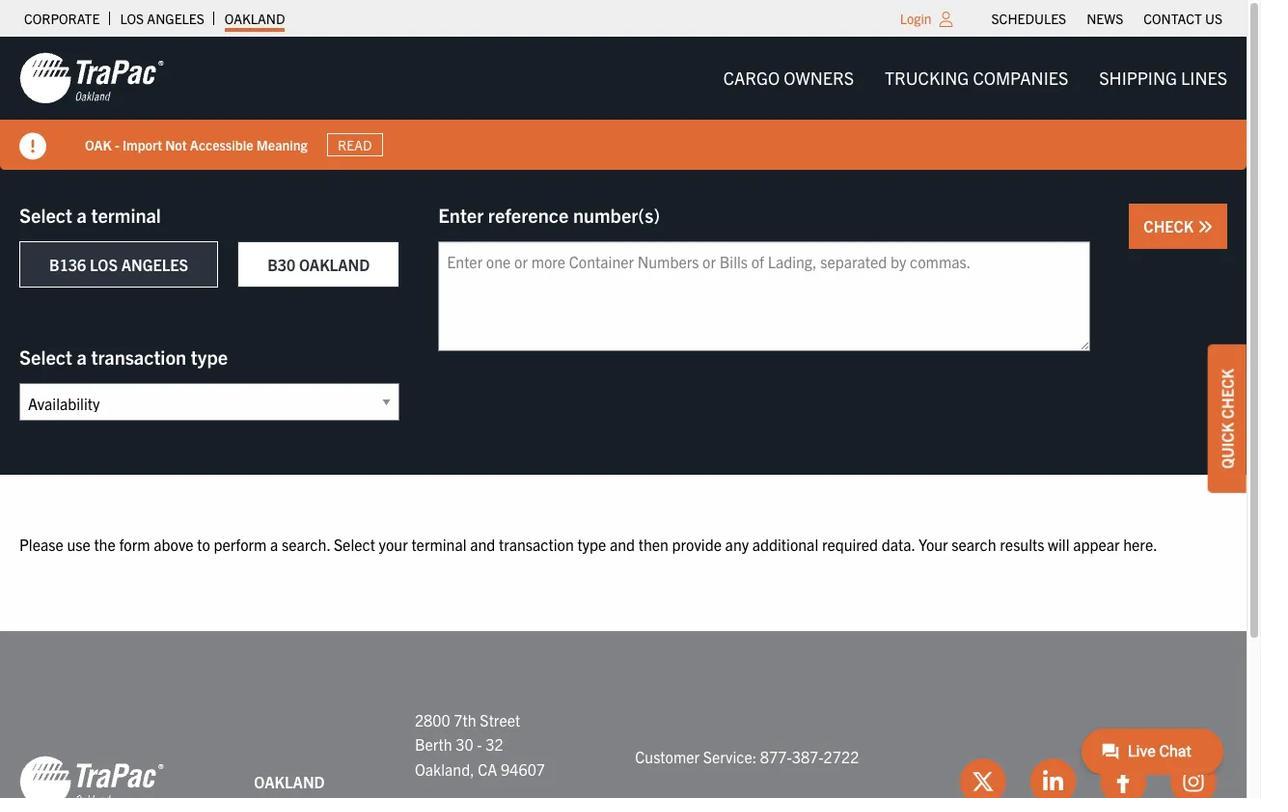 Task type: locate. For each thing, give the bounding box(es) containing it.
387-
[[792, 747, 824, 766]]

1 vertical spatial a
[[77, 345, 87, 369]]

2 vertical spatial select
[[334, 535, 375, 554]]

0 vertical spatial select
[[19, 203, 72, 227]]

a up b136
[[77, 203, 87, 227]]

b136
[[49, 255, 86, 274]]

los right corporate "link"
[[120, 10, 144, 27]]

1 vertical spatial -
[[477, 735, 482, 754]]

not
[[165, 136, 187, 153]]

0 vertical spatial check
[[1144, 216, 1198, 235]]

transaction
[[91, 345, 186, 369], [499, 535, 574, 554]]

a left search.
[[270, 535, 278, 554]]

quick check link
[[1208, 344, 1247, 493]]

enter
[[438, 203, 484, 227]]

1 and from the left
[[470, 535, 495, 554]]

oakland
[[225, 10, 285, 27], [299, 255, 370, 274], [254, 772, 325, 791]]

30
[[456, 735, 474, 754]]

0 horizontal spatial type
[[191, 345, 228, 369]]

0 horizontal spatial check
[[1144, 216, 1198, 235]]

1 vertical spatial oakland image
[[19, 755, 164, 798]]

1 horizontal spatial -
[[477, 735, 482, 754]]

customer
[[635, 747, 700, 766]]

los right b136
[[90, 255, 118, 274]]

b30 oakland
[[267, 255, 370, 274]]

0 vertical spatial -
[[115, 136, 119, 153]]

provide
[[672, 535, 722, 554]]

oakland image
[[19, 51, 164, 105], [19, 755, 164, 798]]

2 vertical spatial a
[[270, 535, 278, 554]]

1 vertical spatial los
[[90, 255, 118, 274]]

select left your
[[334, 535, 375, 554]]

banner
[[0, 37, 1261, 170]]

type
[[191, 345, 228, 369], [577, 535, 606, 554]]

shipping lines
[[1100, 67, 1228, 89]]

1 vertical spatial transaction
[[499, 535, 574, 554]]

solid image
[[1198, 219, 1213, 235]]

2 oakland image from the top
[[19, 755, 164, 798]]

2 and from the left
[[610, 535, 635, 554]]

- right 30
[[477, 735, 482, 754]]

1 horizontal spatial terminal
[[411, 535, 467, 554]]

0 vertical spatial type
[[191, 345, 228, 369]]

news
[[1087, 10, 1124, 27]]

select down b136
[[19, 345, 72, 369]]

service:
[[703, 747, 757, 766]]

- right "oak"
[[115, 136, 119, 153]]

0 vertical spatial menu bar
[[982, 5, 1233, 32]]

7th
[[454, 710, 476, 729]]

then
[[639, 535, 669, 554]]

terminal up b136 los angeles
[[91, 203, 161, 227]]

select for select a terminal
[[19, 203, 72, 227]]

0 horizontal spatial and
[[470, 535, 495, 554]]

angeles left the oakland link
[[147, 10, 204, 27]]

search
[[952, 535, 997, 554]]

results
[[1000, 535, 1045, 554]]

use
[[67, 535, 90, 554]]

1 vertical spatial terminal
[[411, 535, 467, 554]]

appear
[[1073, 535, 1120, 554]]

1 vertical spatial angeles
[[121, 255, 188, 274]]

the
[[94, 535, 116, 554]]

and
[[470, 535, 495, 554], [610, 535, 635, 554]]

0 vertical spatial terminal
[[91, 203, 161, 227]]

1 horizontal spatial los
[[120, 10, 144, 27]]

a for transaction
[[77, 345, 87, 369]]

los inside los angeles link
[[120, 10, 144, 27]]

a down b136
[[77, 345, 87, 369]]

any
[[725, 535, 749, 554]]

1 vertical spatial select
[[19, 345, 72, 369]]

check button
[[1130, 204, 1228, 249]]

terminal
[[91, 203, 161, 227], [411, 535, 467, 554]]

1 oakland image from the top
[[19, 51, 164, 105]]

1 vertical spatial check
[[1218, 368, 1237, 419]]

2800 7th street berth 30 - 32 oakland, ca 94607
[[415, 710, 545, 779]]

select for select a transaction type
[[19, 345, 72, 369]]

1 horizontal spatial and
[[610, 535, 635, 554]]

accessible
[[190, 136, 253, 153]]

0 vertical spatial los
[[120, 10, 144, 27]]

los
[[120, 10, 144, 27], [90, 255, 118, 274]]

0 vertical spatial oakland image
[[19, 51, 164, 105]]

trucking companies link
[[870, 59, 1084, 98]]

required
[[822, 535, 878, 554]]

0 vertical spatial a
[[77, 203, 87, 227]]

877-
[[760, 747, 792, 766]]

form
[[119, 535, 150, 554]]

0 horizontal spatial transaction
[[91, 345, 186, 369]]

0 vertical spatial oakland
[[225, 10, 285, 27]]

footer containing 2800 7th street
[[0, 631, 1247, 798]]

1 horizontal spatial transaction
[[499, 535, 574, 554]]

oak
[[85, 136, 112, 153]]

menu bar up shipping
[[982, 5, 1233, 32]]

a
[[77, 203, 87, 227], [77, 345, 87, 369], [270, 535, 278, 554]]

0 horizontal spatial terminal
[[91, 203, 161, 227]]

shipping
[[1100, 67, 1177, 89]]

terminal right your
[[411, 535, 467, 554]]

here.
[[1124, 535, 1158, 554]]

angeles
[[147, 10, 204, 27], [121, 255, 188, 274]]

schedules link
[[992, 5, 1067, 32]]

and left then on the bottom of page
[[610, 535, 635, 554]]

1 horizontal spatial type
[[577, 535, 606, 554]]

32
[[486, 735, 504, 754]]

meaning
[[256, 136, 307, 153]]

cargo owners link
[[708, 59, 870, 98]]

please
[[19, 535, 63, 554]]

1 vertical spatial type
[[577, 535, 606, 554]]

corporate
[[24, 10, 100, 27]]

menu bar
[[982, 5, 1233, 32], [708, 59, 1243, 98]]

street
[[480, 710, 520, 729]]

check
[[1144, 216, 1198, 235], [1218, 368, 1237, 419]]

companies
[[973, 67, 1069, 89]]

select up b136
[[19, 203, 72, 227]]

cargo owners
[[723, 67, 854, 89]]

select
[[19, 203, 72, 227], [19, 345, 72, 369], [334, 535, 375, 554]]

-
[[115, 136, 119, 153], [477, 735, 482, 754]]

and right your
[[470, 535, 495, 554]]

import
[[122, 136, 162, 153]]

angeles down "select a terminal"
[[121, 255, 188, 274]]

solid image
[[19, 133, 46, 160]]

b30
[[267, 255, 296, 274]]

menu bar down light image
[[708, 59, 1243, 98]]

1 vertical spatial menu bar
[[708, 59, 1243, 98]]

footer
[[0, 631, 1247, 798]]



Task type: describe. For each thing, give the bounding box(es) containing it.
reference
[[488, 203, 569, 227]]

contact us link
[[1144, 5, 1223, 32]]

cargo
[[723, 67, 780, 89]]

oak - import not accessible meaning
[[85, 136, 307, 153]]

select a transaction type
[[19, 345, 228, 369]]

corporate link
[[24, 5, 100, 32]]

b136 los angeles
[[49, 255, 188, 274]]

shipping lines link
[[1084, 59, 1243, 98]]

owners
[[784, 67, 854, 89]]

login link
[[900, 10, 932, 27]]

quick
[[1218, 422, 1237, 468]]

light image
[[940, 12, 953, 27]]

us
[[1205, 10, 1223, 27]]

los angeles link
[[120, 5, 204, 32]]

ca
[[478, 759, 497, 779]]

banner containing cargo owners
[[0, 37, 1261, 170]]

check inside button
[[1144, 216, 1198, 235]]

to
[[197, 535, 210, 554]]

contact
[[1144, 10, 1202, 27]]

oakland,
[[415, 759, 474, 779]]

above
[[154, 535, 194, 554]]

news link
[[1087, 5, 1124, 32]]

trucking
[[885, 67, 969, 89]]

perform
[[214, 535, 267, 554]]

1 vertical spatial oakland
[[299, 255, 370, 274]]

lines
[[1181, 67, 1228, 89]]

0 vertical spatial transaction
[[91, 345, 186, 369]]

your
[[919, 535, 948, 554]]

select a terminal
[[19, 203, 161, 227]]

oakland link
[[225, 5, 285, 32]]

enter reference number(s)
[[438, 203, 660, 227]]

0 horizontal spatial -
[[115, 136, 119, 153]]

los angeles
[[120, 10, 204, 27]]

Enter reference number(s) text field
[[438, 241, 1091, 351]]

schedules
[[992, 10, 1067, 27]]

0 horizontal spatial los
[[90, 255, 118, 274]]

read link
[[327, 133, 383, 157]]

berth
[[415, 735, 452, 754]]

trucking companies
[[885, 67, 1069, 89]]

please use the form above to perform a search. select your terminal and transaction type and then provide any additional required data. your search results will appear here.
[[19, 535, 1158, 554]]

1 horizontal spatial check
[[1218, 368, 1237, 419]]

customer service: 877-387-2722
[[635, 747, 859, 766]]

search.
[[282, 535, 330, 554]]

2800
[[415, 710, 450, 729]]

0 vertical spatial angeles
[[147, 10, 204, 27]]

will
[[1048, 535, 1070, 554]]

your
[[379, 535, 408, 554]]

2722
[[824, 747, 859, 766]]

94607
[[501, 759, 545, 779]]

menu bar containing cargo owners
[[708, 59, 1243, 98]]

menu bar containing schedules
[[982, 5, 1233, 32]]

- inside 2800 7th street berth 30 - 32 oakland, ca 94607
[[477, 735, 482, 754]]

read
[[338, 136, 372, 153]]

a for terminal
[[77, 203, 87, 227]]

contact us
[[1144, 10, 1223, 27]]

additional
[[753, 535, 819, 554]]

data.
[[882, 535, 915, 554]]

2 vertical spatial oakland
[[254, 772, 325, 791]]

number(s)
[[573, 203, 660, 227]]

quick check
[[1218, 368, 1237, 468]]

login
[[900, 10, 932, 27]]



Task type: vqa. For each thing, say whether or not it's contained in the screenshot.
10/22/2023 05:00 corresponding to 089E/089W
no



